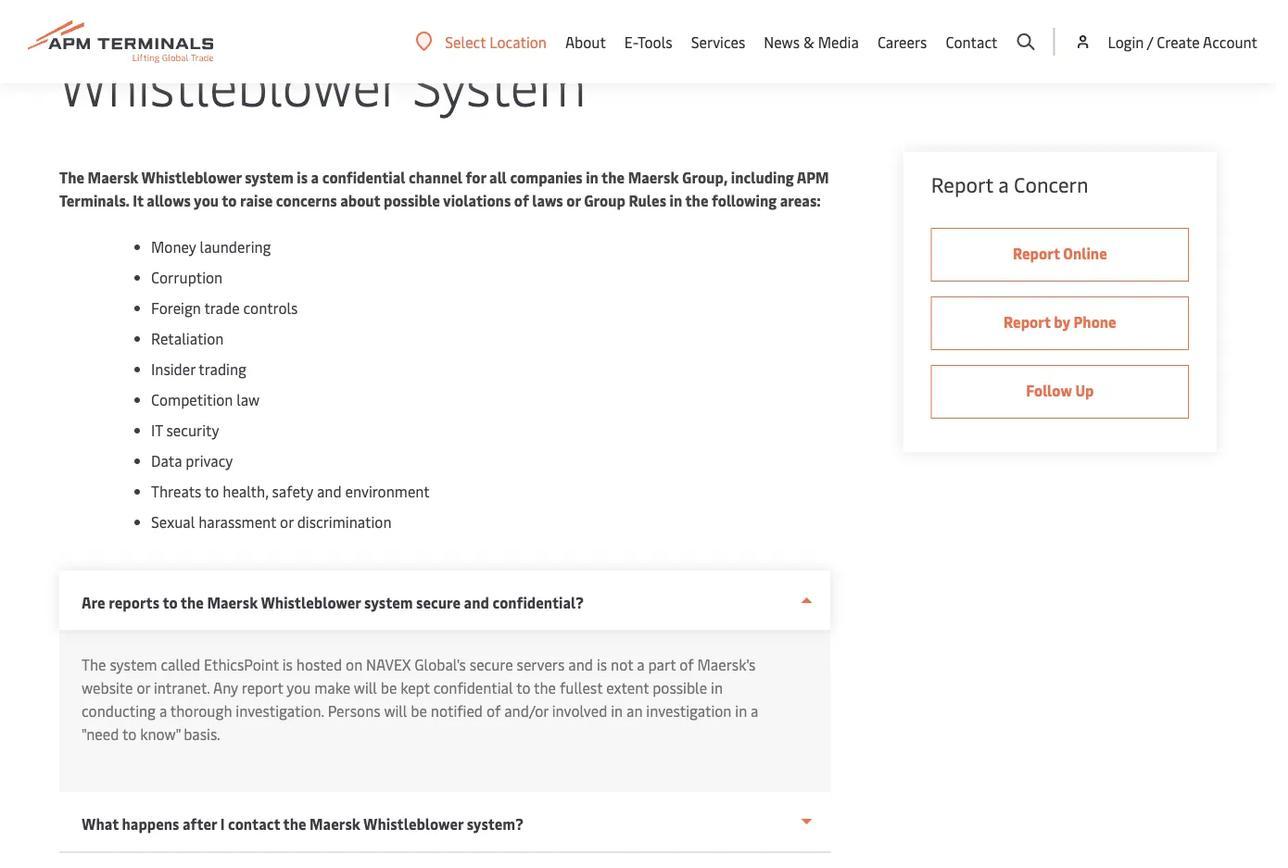 Task type: describe. For each thing, give the bounding box(es) containing it.
are reports to the maersk whistleblower system secure and confidential?
[[82, 593, 584, 613]]

the inside the system called ethicspoint is hosted on navex global's secure servers and is not a part of maersk's website or intranet. any report you make will be kept confidential to the fullest extent possible in conducting a thorough investigation. persons will be notified of and/or involved in an investigation in a "need to know" basis.
[[534, 678, 556, 698]]

thorough
[[170, 701, 232, 721]]

group
[[584, 190, 626, 210]]

terminals.
[[59, 190, 129, 210]]

/
[[1147, 32, 1153, 51]]

select
[[445, 32, 486, 51]]

and inside dropdown button
[[464, 593, 489, 613]]

system?
[[467, 814, 524, 834]]

trading
[[199, 359, 246, 379]]

controls
[[243, 298, 298, 318]]

and/or
[[504, 701, 549, 721]]

on
[[346, 655, 363, 675]]

intranet.
[[154, 678, 210, 698]]

e-tools
[[625, 32, 673, 52]]

global's
[[415, 655, 466, 675]]

kept
[[401, 678, 430, 698]]

login / create account link
[[1074, 0, 1258, 83]]

or inside the maersk whistleblower system is a confidential channel for all companies in the maersk group, including apm terminals. it allows you to raise concerns about possible violations of laws or group rules in the following areas:
[[567, 190, 581, 210]]

a left concern
[[999, 171, 1009, 198]]

maersk up terminals.
[[88, 167, 138, 187]]

part
[[648, 655, 676, 675]]

happens
[[122, 814, 179, 834]]

2 horizontal spatial of
[[680, 655, 694, 675]]

e-tools button
[[625, 0, 673, 83]]

concern
[[1014, 171, 1089, 198]]

basis.
[[184, 724, 220, 744]]

insider
[[151, 359, 195, 379]]

notified
[[431, 701, 483, 721]]

&
[[804, 32, 815, 52]]

report for report online
[[1013, 243, 1060, 263]]

tools
[[638, 32, 673, 52]]

you inside the system called ethicspoint is hosted on navex global's secure servers and is not a part of maersk's website or intranet. any report you make will be kept confidential to the fullest extent possible in conducting a thorough investigation. persons will be notified of and/or involved in an investigation in a "need to know" basis.
[[287, 678, 311, 698]]

threats
[[151, 482, 202, 501]]

hosted
[[296, 655, 342, 675]]

to inside the maersk whistleblower system is a confidential channel for all companies in the maersk group, including apm terminals. it allows you to raise concerns about possible violations of laws or group rules in the following areas:
[[222, 190, 237, 210]]

select location button
[[416, 31, 547, 52]]

apm
[[797, 167, 829, 187]]

about
[[340, 190, 380, 210]]

is for ethicspoint
[[282, 655, 293, 675]]

a inside the maersk whistleblower system is a confidential channel for all companies in the maersk group, including apm terminals. it allows you to raise concerns about possible violations of laws or group rules in the following areas:
[[311, 167, 319, 187]]

contact
[[228, 814, 280, 834]]

data
[[151, 451, 182, 471]]

1 vertical spatial be
[[411, 701, 427, 721]]

a right not
[[637, 655, 645, 675]]

1 horizontal spatial will
[[384, 701, 407, 721]]

secure inside the system called ethicspoint is hosted on navex global's secure servers and is not a part of maersk's website or intranet. any report you make will be kept confidential to the fullest extent possible in conducting a thorough investigation. persons will be notified of and/or involved in an investigation in a "need to know" basis.
[[470, 655, 513, 675]]

it security
[[151, 420, 219, 440]]

ethicspoint
[[204, 655, 279, 675]]

the system called ethicspoint is hosted on navex global's secure servers and is not a part of maersk's website or intranet. any report you make will be kept confidential to the fullest extent possible in conducting a thorough investigation. persons will be notified of and/or involved in an investigation in a "need to know" basis.
[[82, 655, 759, 744]]

system inside dropdown button
[[364, 593, 413, 613]]

privacy
[[186, 451, 233, 471]]

e-
[[625, 32, 638, 52]]

system inside the system called ethicspoint is hosted on navex global's secure servers and is not a part of maersk's website or intranet. any report you make will be kept confidential to the fullest extent possible in conducting a thorough investigation. persons will be notified of and/or involved in an investigation in a "need to know" basis.
[[110, 655, 157, 675]]

rules
[[629, 190, 666, 210]]

careers
[[878, 32, 927, 52]]

competition
[[151, 390, 233, 410]]

news & media
[[764, 32, 859, 52]]

it
[[133, 190, 143, 210]]

investigation.
[[236, 701, 324, 721]]

a down maersk's
[[751, 701, 759, 721]]

any
[[213, 678, 238, 698]]

to down privacy
[[205, 482, 219, 501]]

money
[[151, 237, 196, 257]]

retaliation
[[151, 329, 224, 349]]

up
[[1076, 380, 1094, 400]]

contact button
[[946, 0, 998, 83]]

phone
[[1074, 312, 1117, 332]]

navex
[[366, 655, 411, 675]]

maersk up ethicspoint
[[207, 593, 258, 613]]

about button
[[565, 0, 606, 83]]

know"
[[140, 724, 180, 744]]

corruption
[[151, 267, 223, 287]]

the down group,
[[685, 190, 709, 210]]

security
[[166, 420, 219, 440]]

or inside the system called ethicspoint is hosted on navex global's secure servers and is not a part of maersk's website or intranet. any report you make will be kept confidential to the fullest extent possible in conducting a thorough investigation. persons will be notified of and/or involved in an investigation in a "need to know" basis.
[[137, 678, 150, 698]]

possible inside the system called ethicspoint is hosted on navex global's secure servers and is not a part of maersk's website or intranet. any report you make will be kept confidential to the fullest extent possible in conducting a thorough investigation. persons will be notified of and/or involved in an investigation in a "need to know" basis.
[[653, 678, 707, 698]]

competition law
[[151, 390, 260, 410]]

0 vertical spatial will
[[354, 678, 377, 698]]

raise
[[240, 190, 273, 210]]

laundering
[[200, 237, 271, 257]]

a up know"
[[159, 701, 167, 721]]

to up and/or
[[516, 678, 531, 698]]

report for report a concern
[[931, 171, 994, 198]]

concerns
[[276, 190, 337, 210]]

of inside the maersk whistleblower system is a confidential channel for all companies in the maersk group, including apm terminals. it allows you to raise concerns about possible violations of laws or group rules in the following areas:
[[514, 190, 529, 210]]

news & media button
[[764, 0, 859, 83]]

about
[[565, 32, 606, 52]]

law
[[237, 390, 260, 410]]

whistleblower system
[[59, 47, 586, 120]]

threats to health, safety and environment
[[151, 482, 430, 501]]

confidential inside the maersk whistleblower system is a confidential channel for all companies in the maersk group, including apm terminals. it allows you to raise concerns about possible violations of laws or group rules in the following areas:
[[322, 167, 405, 187]]

after
[[183, 814, 217, 834]]



Task type: vqa. For each thing, say whether or not it's contained in the screenshot.
system?
yes



Task type: locate. For each thing, give the bounding box(es) containing it.
2 horizontal spatial or
[[567, 190, 581, 210]]

in
[[586, 167, 599, 187], [670, 190, 682, 210], [711, 678, 723, 698], [611, 701, 623, 721], [735, 701, 747, 721]]

1 vertical spatial confidential
[[434, 678, 513, 698]]

is inside the maersk whistleblower system is a confidential channel for all companies in the maersk group, including apm terminals. it allows you to raise concerns about possible violations of laws or group rules in the following areas:
[[297, 167, 308, 187]]

confidential up notified
[[434, 678, 513, 698]]

the up group
[[602, 167, 625, 187]]

possible
[[384, 190, 440, 210], [653, 678, 707, 698]]

system up navex
[[364, 593, 413, 613]]

not
[[611, 655, 633, 675]]

careers button
[[878, 0, 927, 83]]

a up concerns
[[311, 167, 319, 187]]

secure left servers
[[470, 655, 513, 675]]

you inside the maersk whistleblower system is a confidential channel for all companies in the maersk group, including apm terminals. it allows you to raise concerns about possible violations of laws or group rules in the following areas:
[[194, 190, 219, 210]]

1 horizontal spatial confidential
[[434, 678, 513, 698]]

1 vertical spatial secure
[[470, 655, 513, 675]]

harassment
[[199, 512, 276, 532]]

is up concerns
[[297, 167, 308, 187]]

of right part
[[680, 655, 694, 675]]

0 horizontal spatial system
[[110, 655, 157, 675]]

0 horizontal spatial possible
[[384, 190, 440, 210]]

0 vertical spatial report
[[931, 171, 994, 198]]

0 vertical spatial or
[[567, 190, 581, 210]]

report left by
[[1004, 312, 1051, 332]]

media
[[818, 32, 859, 52]]

companies
[[510, 167, 583, 187]]

confidential inside the system called ethicspoint is hosted on navex global's secure servers and is not a part of maersk's website or intranet. any report you make will be kept confidential to the fullest extent possible in conducting a thorough investigation. persons will be notified of and/or involved in an investigation in a "need to know" basis.
[[434, 678, 513, 698]]

and left confidential? at the left of page
[[464, 593, 489, 613]]

1 horizontal spatial is
[[297, 167, 308, 187]]

whistleblower
[[59, 47, 399, 120], [141, 167, 242, 187], [261, 593, 361, 613], [363, 814, 464, 834]]

group,
[[682, 167, 728, 187]]

1 horizontal spatial system
[[245, 167, 294, 187]]

follow up
[[1026, 380, 1094, 400]]

by
[[1054, 312, 1071, 332]]

the for the system called ethicspoint is hosted on navex global's secure servers and is not a part of maersk's website or intranet. any report you make will be kept confidential to the fullest extent possible in conducting a thorough investigation. persons will be notified of and/or involved in an investigation in a "need to know" basis.
[[82, 655, 106, 675]]

sexual
[[151, 512, 195, 532]]

possible up investigation
[[653, 678, 707, 698]]

of left laws
[[514, 190, 529, 210]]

0 horizontal spatial is
[[282, 655, 293, 675]]

laws
[[532, 190, 563, 210]]

system up website
[[110, 655, 157, 675]]

the
[[59, 167, 84, 187], [82, 655, 106, 675]]

1 vertical spatial you
[[287, 678, 311, 698]]

following
[[712, 190, 777, 210]]

confidential
[[322, 167, 405, 187], [434, 678, 513, 698]]

maersk right contact at the bottom of page
[[310, 814, 360, 834]]

or down threats to health, safety and environment
[[280, 512, 294, 532]]

0 vertical spatial of
[[514, 190, 529, 210]]

to inside are reports to the maersk whistleblower system secure and confidential? dropdown button
[[163, 593, 178, 613]]

report for report by phone
[[1004, 312, 1051, 332]]

report online link
[[931, 228, 1189, 282]]

contact
[[946, 32, 998, 52]]

an
[[627, 701, 643, 721]]

1 vertical spatial possible
[[653, 678, 707, 698]]

0 horizontal spatial confidential
[[322, 167, 405, 187]]

fullest
[[560, 678, 603, 698]]

the up terminals.
[[59, 167, 84, 187]]

foreign trade controls
[[151, 298, 298, 318]]

1 vertical spatial and
[[464, 593, 489, 613]]

the for the maersk whistleblower system is a confidential channel for all companies in the maersk group, including apm terminals. it allows you to raise concerns about possible violations of laws or group rules in the following areas:
[[59, 167, 84, 187]]

what happens after i contact the maersk whistleblower system? button
[[59, 792, 831, 854]]

for
[[466, 167, 486, 187]]

is left not
[[597, 655, 607, 675]]

services
[[691, 32, 746, 52]]

0 vertical spatial be
[[381, 678, 397, 698]]

1 vertical spatial the
[[82, 655, 106, 675]]

extent
[[606, 678, 649, 698]]

the inside the system called ethicspoint is hosted on navex global's secure servers and is not a part of maersk's website or intranet. any report you make will be kept confidential to the fullest extent possible in conducting a thorough investigation. persons will be notified of and/or involved in an investigation in a "need to know" basis.
[[82, 655, 106, 675]]

maersk up the "rules"
[[628, 167, 679, 187]]

violations
[[443, 190, 511, 210]]

report left online
[[1013, 243, 1060, 263]]

0 vertical spatial confidential
[[322, 167, 405, 187]]

data privacy
[[151, 451, 233, 471]]

environment
[[345, 482, 430, 501]]

of left and/or
[[487, 701, 501, 721]]

0 horizontal spatial or
[[137, 678, 150, 698]]

0 horizontal spatial will
[[354, 678, 377, 698]]

maersk's
[[697, 655, 756, 675]]

conducting
[[82, 701, 156, 721]]

services button
[[691, 0, 746, 83]]

1 horizontal spatial of
[[514, 190, 529, 210]]

system
[[412, 47, 586, 120]]

1 horizontal spatial possible
[[653, 678, 707, 698]]

1 vertical spatial system
[[364, 593, 413, 613]]

reports
[[109, 593, 160, 613]]

all
[[489, 167, 507, 187]]

system up raise
[[245, 167, 294, 187]]

0 vertical spatial and
[[317, 482, 342, 501]]

0 horizontal spatial and
[[317, 482, 342, 501]]

"need
[[82, 724, 119, 744]]

to down conducting
[[122, 724, 136, 744]]

1 vertical spatial report
[[1013, 243, 1060, 263]]

0 horizontal spatial be
[[381, 678, 397, 698]]

2 horizontal spatial and
[[568, 655, 593, 675]]

to
[[222, 190, 237, 210], [205, 482, 219, 501], [163, 593, 178, 613], [516, 678, 531, 698], [122, 724, 136, 744]]

and up discrimination
[[317, 482, 342, 501]]

health,
[[223, 482, 268, 501]]

the maersk whistleblower system is a confidential channel for all companies in the maersk group, including apm terminals. it allows you to raise concerns about possible violations of laws or group rules in the following areas:
[[59, 167, 829, 210]]

it
[[151, 420, 163, 440]]

make
[[314, 678, 350, 698]]

2 vertical spatial system
[[110, 655, 157, 675]]

1 vertical spatial of
[[680, 655, 694, 675]]

2 vertical spatial or
[[137, 678, 150, 698]]

report left concern
[[931, 171, 994, 198]]

you
[[194, 190, 219, 210], [287, 678, 311, 698]]

you right allows
[[194, 190, 219, 210]]

secure up global's
[[416, 593, 461, 613]]

news
[[764, 32, 800, 52]]

channel
[[409, 167, 463, 187]]

i
[[220, 814, 225, 834]]

2 vertical spatial of
[[487, 701, 501, 721]]

whistleblower inside the maersk whistleblower system is a confidential channel for all companies in the maersk group, including apm terminals. it allows you to raise concerns about possible violations of laws or group rules in the following areas:
[[141, 167, 242, 187]]

to right reports
[[163, 593, 178, 613]]

safety
[[272, 482, 313, 501]]

2 horizontal spatial system
[[364, 593, 413, 613]]

secure inside dropdown button
[[416, 593, 461, 613]]

the up website
[[82, 655, 106, 675]]

system
[[245, 167, 294, 187], [364, 593, 413, 613], [110, 655, 157, 675]]

follow
[[1026, 380, 1072, 400]]

or right laws
[[567, 190, 581, 210]]

or
[[567, 190, 581, 210], [280, 512, 294, 532], [137, 678, 150, 698]]

1 horizontal spatial you
[[287, 678, 311, 698]]

is left hosted
[[282, 655, 293, 675]]

be down kept
[[411, 701, 427, 721]]

0 vertical spatial secure
[[416, 593, 461, 613]]

login / create account
[[1108, 32, 1258, 51]]

report
[[931, 171, 994, 198], [1013, 243, 1060, 263], [1004, 312, 1051, 332]]

report online
[[1013, 243, 1107, 263]]

0 horizontal spatial secure
[[416, 593, 461, 613]]

1 vertical spatial or
[[280, 512, 294, 532]]

system inside the maersk whistleblower system is a confidential channel for all companies in the maersk group, including apm terminals. it allows you to raise concerns about possible violations of laws or group rules in the following areas:
[[245, 167, 294, 187]]

the inside the maersk whistleblower system is a confidential channel for all companies in the maersk group, including apm terminals. it allows you to raise concerns about possible violations of laws or group rules in the following areas:
[[59, 167, 84, 187]]

and inside the system called ethicspoint is hosted on navex global's secure servers and is not a part of maersk's website or intranet. any report you make will be kept confidential to the fullest extent possible in conducting a thorough investigation. persons will be notified of and/or involved in an investigation in a "need to know" basis.
[[568, 655, 593, 675]]

0 horizontal spatial of
[[487, 701, 501, 721]]

report a concern
[[931, 171, 1089, 198]]

possible down channel
[[384, 190, 440, 210]]

1 horizontal spatial secure
[[470, 655, 513, 675]]

are
[[82, 593, 105, 613]]

2 vertical spatial report
[[1004, 312, 1051, 332]]

or up conducting
[[137, 678, 150, 698]]

report by phone
[[1004, 312, 1117, 332]]

1 horizontal spatial or
[[280, 512, 294, 532]]

foreign
[[151, 298, 201, 318]]

be down navex
[[381, 678, 397, 698]]

the right contact at the bottom of page
[[283, 814, 306, 834]]

0 vertical spatial possible
[[384, 190, 440, 210]]

0 vertical spatial system
[[245, 167, 294, 187]]

and up fullest on the left bottom
[[568, 655, 593, 675]]

2 vertical spatial and
[[568, 655, 593, 675]]

2 horizontal spatial is
[[597, 655, 607, 675]]

1 vertical spatial will
[[384, 701, 407, 721]]

possible inside the maersk whistleblower system is a confidential channel for all companies in the maersk group, including apm terminals. it allows you to raise concerns about possible violations of laws or group rules in the following areas:
[[384, 190, 440, 210]]

the down servers
[[534, 678, 556, 698]]

online
[[1063, 243, 1107, 263]]

1 horizontal spatial be
[[411, 701, 427, 721]]

maersk
[[88, 167, 138, 187], [628, 167, 679, 187], [207, 593, 258, 613], [310, 814, 360, 834]]

will
[[354, 678, 377, 698], [384, 701, 407, 721]]

servers
[[517, 655, 565, 675]]

are reports to the maersk whistleblower system secure and confidential? button
[[59, 571, 831, 630]]

involved
[[552, 701, 607, 721]]

investigation
[[646, 701, 732, 721]]

0 vertical spatial you
[[194, 190, 219, 210]]

confidential up about
[[322, 167, 405, 187]]

including
[[731, 167, 794, 187]]

confidential?
[[493, 593, 584, 613]]

sexual harassment or discrimination
[[151, 512, 392, 532]]

0 vertical spatial the
[[59, 167, 84, 187]]

to left raise
[[222, 190, 237, 210]]

select location
[[445, 32, 547, 51]]

persons
[[328, 701, 381, 721]]

discrimination
[[297, 512, 392, 532]]

1 horizontal spatial and
[[464, 593, 489, 613]]

0 horizontal spatial you
[[194, 190, 219, 210]]

the right reports
[[181, 593, 204, 613]]

the
[[602, 167, 625, 187], [685, 190, 709, 210], [181, 593, 204, 613], [534, 678, 556, 698], [283, 814, 306, 834]]

trade
[[204, 298, 240, 318]]

will down kept
[[384, 701, 407, 721]]

is
[[297, 167, 308, 187], [282, 655, 293, 675], [597, 655, 607, 675]]

is for system
[[297, 167, 308, 187]]

login
[[1108, 32, 1144, 51]]

you up investigation. in the bottom left of the page
[[287, 678, 311, 698]]

will down on
[[354, 678, 377, 698]]



